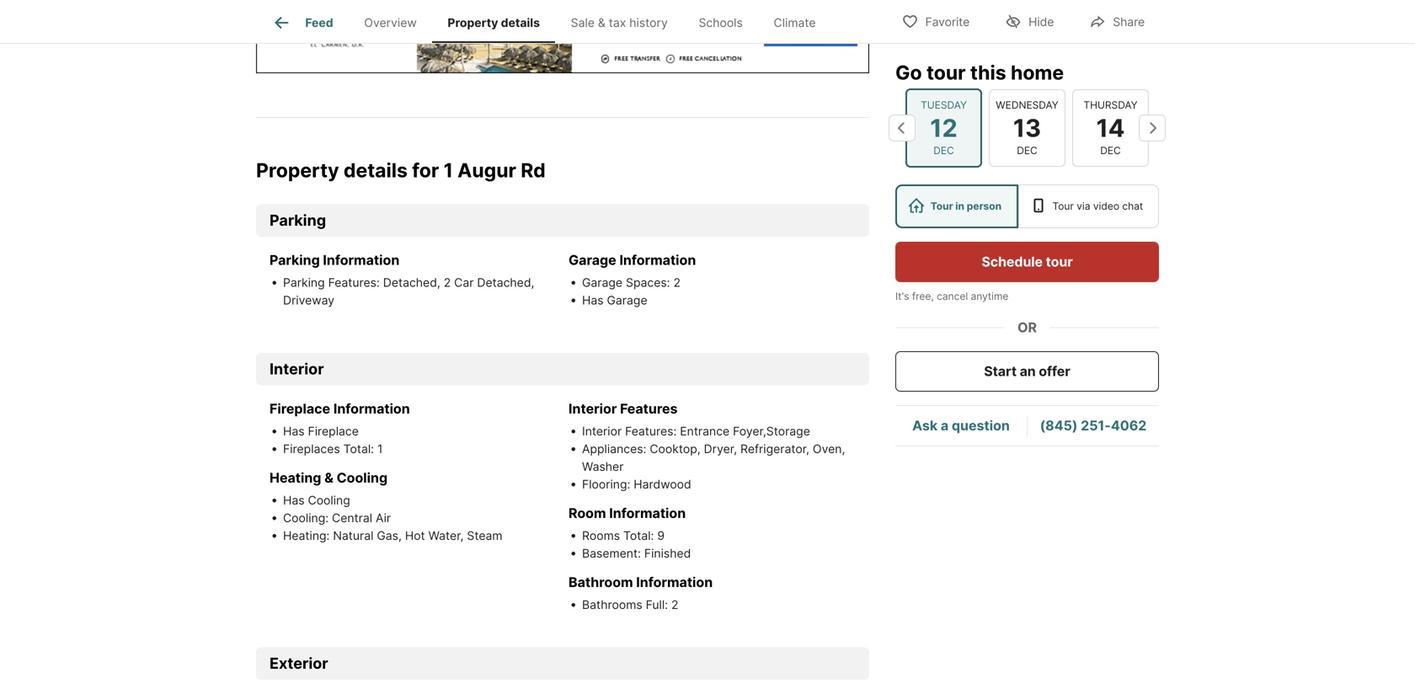 Task type: locate. For each thing, give the bounding box(es) containing it.
it's
[[896, 290, 909, 302]]

tour left 'in'
[[931, 200, 953, 212]]

0 horizontal spatial dec
[[934, 144, 954, 157]]

details for property details
[[501, 15, 540, 30]]

2 inside bathroom information bathrooms full: 2
[[671, 598, 679, 612]]

information up spaces:
[[620, 252, 696, 268]]

dec inside wednesday 13 dec
[[1017, 144, 1038, 157]]

details inside tab
[[501, 15, 540, 30]]

previous image
[[889, 114, 916, 141]]

cooling
[[337, 470, 388, 486], [308, 493, 350, 508]]

1 detached, from the left
[[383, 275, 440, 290]]

fireplace
[[270, 401, 330, 417], [308, 424, 359, 439]]

feed link
[[272, 13, 333, 33]]

1 vertical spatial details
[[344, 158, 408, 182]]

tour for schedule
[[1046, 254, 1073, 270]]

0 vertical spatial fireplace
[[270, 401, 330, 417]]

ask
[[912, 417, 938, 434]]

1 horizontal spatial tour
[[1046, 254, 1073, 270]]

2 right "full:"
[[671, 598, 679, 612]]

in
[[956, 200, 965, 212]]

information inside bathroom information bathrooms full: 2
[[636, 574, 713, 591]]

2 dec from the left
[[1017, 144, 1038, 157]]

1 vertical spatial has
[[283, 424, 305, 439]]

1 horizontal spatial features:
[[625, 424, 677, 439]]

tour in person option
[[896, 184, 1018, 228]]

1 vertical spatial features:
[[625, 424, 677, 439]]

0 horizontal spatial 1
[[377, 442, 383, 456]]

dec inside tuesday 12 dec
[[934, 144, 954, 157]]

dec down "12"
[[934, 144, 954, 157]]

information for room information rooms total: 9 basement: finished
[[609, 505, 686, 521]]

1 vertical spatial interior
[[569, 401, 617, 417]]

0 vertical spatial interior
[[270, 360, 324, 378]]

1 vertical spatial tour
[[1046, 254, 1073, 270]]

dec inside thursday 14 dec
[[1100, 144, 1121, 157]]

1 vertical spatial 1
[[377, 442, 383, 456]]

total: left 9
[[623, 529, 654, 543]]

1 tour from the left
[[931, 200, 953, 212]]

tour up tuesday
[[927, 61, 966, 84]]

start an offer button
[[896, 351, 1159, 392]]

finished
[[644, 546, 691, 561]]

schools
[[699, 15, 743, 30]]

information for bathroom information bathrooms full: 2
[[636, 574, 713, 591]]

1 horizontal spatial tour
[[1053, 200, 1074, 212]]

0 horizontal spatial tour
[[927, 61, 966, 84]]

2 inside the garage information garage spaces: 2 has garage
[[674, 275, 681, 290]]

0 vertical spatial tour
[[927, 61, 966, 84]]

2 tour from the left
[[1053, 200, 1074, 212]]

& inside 'tab'
[[598, 15, 606, 30]]

&
[[598, 15, 606, 30], [324, 470, 334, 486]]

information for parking information
[[323, 252, 400, 268]]

1 vertical spatial total:
[[623, 529, 654, 543]]

& left tax at top
[[598, 15, 606, 30]]

tab list
[[256, 0, 845, 43]]

property inside property details tab
[[448, 15, 498, 30]]

tour for go
[[927, 61, 966, 84]]

washer
[[582, 460, 624, 474]]

air
[[376, 511, 391, 525]]

2 for garage
[[674, 275, 681, 290]]

detached,
[[383, 275, 440, 290], [477, 275, 534, 290]]

1 inside fireplace information has fireplace fireplaces total: 1
[[377, 442, 383, 456]]

tour inside 'option'
[[1053, 200, 1074, 212]]

information up fireplaces
[[333, 401, 410, 417]]

for
[[412, 158, 439, 182]]

4062
[[1111, 417, 1147, 434]]

interior for interior features interior features: entrance foyer,storage
[[569, 401, 617, 417]]

2
[[444, 275, 451, 290], [674, 275, 681, 290], [671, 598, 679, 612]]

tour inside option
[[931, 200, 953, 212]]

climate tab
[[758, 3, 831, 43]]

has
[[582, 293, 604, 308], [283, 424, 305, 439], [283, 493, 305, 508]]

entrance
[[680, 424, 730, 439]]

2 horizontal spatial dec
[[1100, 144, 1121, 157]]

details left for
[[344, 158, 408, 182]]

information
[[323, 252, 400, 268], [620, 252, 696, 268], [333, 401, 410, 417], [609, 505, 686, 521], [636, 574, 713, 591]]

driveway
[[283, 293, 335, 308]]

(845) 251-4062
[[1040, 417, 1147, 434]]

tour for tour in person
[[931, 200, 953, 212]]

tour left via
[[1053, 200, 1074, 212]]

parking for parking information
[[270, 252, 320, 268]]

sale & tax history tab
[[555, 3, 683, 43]]

details
[[501, 15, 540, 30], [344, 158, 408, 182]]

0 horizontal spatial tour
[[931, 200, 953, 212]]

parking
[[270, 211, 326, 230], [270, 252, 320, 268], [283, 275, 325, 290]]

1 horizontal spatial &
[[598, 15, 606, 30]]

1 vertical spatial parking
[[270, 252, 320, 268]]

features: down features
[[625, 424, 677, 439]]

1 horizontal spatial details
[[501, 15, 540, 30]]

1 vertical spatial garage
[[582, 275, 623, 290]]

tour right schedule
[[1046, 254, 1073, 270]]

& right heating
[[324, 470, 334, 486]]

schedule tour
[[982, 254, 1073, 270]]

bathroom
[[569, 574, 633, 591]]

& inside heating & cooling has cooling cooling: central air heating: natural gas, hot water, steam
[[324, 470, 334, 486]]

interior for interior
[[270, 360, 324, 378]]

0 vertical spatial details
[[501, 15, 540, 30]]

share button
[[1075, 4, 1159, 38]]

1 vertical spatial &
[[324, 470, 334, 486]]

0 vertical spatial garage
[[569, 252, 616, 268]]

dec
[[934, 144, 954, 157], [1017, 144, 1038, 157], [1100, 144, 1121, 157]]

property details for 1 augur rd
[[256, 158, 546, 182]]

0 horizontal spatial &
[[324, 470, 334, 486]]

tour
[[931, 200, 953, 212], [1053, 200, 1074, 212]]

information up "parking features:"
[[323, 252, 400, 268]]

property details tab
[[432, 3, 555, 43]]

heating & cooling has cooling cooling: central air heating: natural gas, hot water, steam
[[270, 470, 503, 543]]

interior features interior features: entrance foyer,storage
[[569, 401, 810, 439]]

information inside fireplace information has fireplace fireplaces total: 1
[[333, 401, 410, 417]]

0 horizontal spatial detached,
[[383, 275, 440, 290]]

spaces:
[[626, 275, 670, 290]]

schools tab
[[683, 3, 758, 43]]

0 vertical spatial &
[[598, 15, 606, 30]]

1 vertical spatial property
[[256, 158, 339, 182]]

1 horizontal spatial property
[[448, 15, 498, 30]]

information up "full:"
[[636, 574, 713, 591]]

dec down 13
[[1017, 144, 1038, 157]]

& for sale
[[598, 15, 606, 30]]

detached, 2 car detached, driveway
[[283, 275, 534, 308]]

central
[[332, 511, 372, 525]]

information inside the garage information garage spaces: 2 has garage
[[620, 252, 696, 268]]

0 vertical spatial property
[[448, 15, 498, 30]]

details left sale
[[501, 15, 540, 30]]

features: down parking information
[[328, 275, 380, 290]]

dec down 14
[[1100, 144, 1121, 157]]

gas,
[[377, 529, 402, 543]]

3 dec from the left
[[1100, 144, 1121, 157]]

oven,
[[813, 442, 845, 456]]

detached, right car
[[477, 275, 534, 290]]

hardwood
[[634, 477, 691, 492]]

1 horizontal spatial dec
[[1017, 144, 1038, 157]]

parking features:
[[283, 275, 383, 290]]

list box containing tour in person
[[896, 184, 1159, 228]]

detached, left car
[[383, 275, 440, 290]]

features: inside interior features interior features: entrance foyer,storage
[[625, 424, 677, 439]]

heating
[[270, 470, 321, 486]]

total: right fireplaces
[[343, 442, 374, 456]]

cancel
[[937, 290, 968, 302]]

property details
[[448, 15, 540, 30]]

overview
[[364, 15, 417, 30]]

bathroom information bathrooms full: 2
[[569, 574, 713, 612]]

1 horizontal spatial detached,
[[477, 275, 534, 290]]

0 vertical spatial has
[[582, 293, 604, 308]]

1 horizontal spatial total:
[[623, 529, 654, 543]]

go
[[896, 61, 922, 84]]

tour in person
[[931, 200, 1002, 212]]

2 vertical spatial parking
[[283, 275, 325, 290]]

feed
[[305, 15, 333, 30]]

information for fireplace information has fireplace fireplaces total: 1
[[333, 401, 410, 417]]

property for property details for 1 augur rd
[[256, 158, 339, 182]]

2 right spaces:
[[674, 275, 681, 290]]

2 vertical spatial has
[[283, 493, 305, 508]]

total:
[[343, 442, 374, 456], [623, 529, 654, 543]]

total: inside the room information rooms total: 9 basement: finished
[[623, 529, 654, 543]]

1 vertical spatial fireplace
[[308, 424, 359, 439]]

heating:
[[283, 529, 330, 543]]

2 left car
[[444, 275, 451, 290]]

1 dec from the left
[[934, 144, 954, 157]]

2 vertical spatial interior
[[582, 424, 622, 439]]

0 horizontal spatial property
[[256, 158, 339, 182]]

0 horizontal spatial total:
[[343, 442, 374, 456]]

1 horizontal spatial 1
[[444, 158, 453, 182]]

interior
[[270, 360, 324, 378], [569, 401, 617, 417], [582, 424, 622, 439]]

0 vertical spatial features:
[[328, 275, 380, 290]]

share
[[1113, 15, 1145, 29]]

information inside the room information rooms total: 9 basement: finished
[[609, 505, 686, 521]]

tour via video chat option
[[1018, 184, 1159, 228]]

0 horizontal spatial features:
[[328, 275, 380, 290]]

parking information
[[270, 252, 400, 268]]

1 right for
[[444, 158, 453, 182]]

1
[[444, 158, 453, 182], [377, 442, 383, 456]]

1 up heating & cooling has cooling cooling: central air heating: natural gas, hot water, steam
[[377, 442, 383, 456]]

home
[[1011, 61, 1064, 84]]

0 vertical spatial parking
[[270, 211, 326, 230]]

2 for bathroom
[[671, 598, 679, 612]]

0 vertical spatial total:
[[343, 442, 374, 456]]

tour inside button
[[1046, 254, 1073, 270]]

flooring:
[[582, 477, 630, 492]]

information up 9
[[609, 505, 686, 521]]

a
[[941, 417, 949, 434]]

0 horizontal spatial details
[[344, 158, 408, 182]]

cooktop, dryer, refrigerator, oven, washer
[[582, 442, 845, 474]]

2 vertical spatial garage
[[607, 293, 648, 308]]

list box
[[896, 184, 1159, 228]]

None button
[[906, 88, 982, 168], [989, 89, 1066, 167], [1072, 89, 1149, 167], [906, 88, 982, 168], [989, 89, 1066, 167], [1072, 89, 1149, 167]]



Task type: vqa. For each thing, say whether or not it's contained in the screenshot.
Features:
yes



Task type: describe. For each thing, give the bounding box(es) containing it.
sale & tax history
[[571, 15, 668, 30]]

wednesday 13 dec
[[996, 99, 1059, 157]]

ask a question
[[912, 417, 1010, 434]]

ask a question link
[[912, 417, 1010, 434]]

1 vertical spatial cooling
[[308, 493, 350, 508]]

has inside the garage information garage spaces: 2 has garage
[[582, 293, 604, 308]]

start an offer
[[984, 363, 1070, 380]]

dec for 12
[[934, 144, 954, 157]]

2 inside the detached, 2 car detached, driveway
[[444, 275, 451, 290]]

tour via video chat
[[1053, 200, 1143, 212]]

0 vertical spatial 1
[[444, 158, 453, 182]]

has inside fireplace information has fireplace fireplaces total: 1
[[283, 424, 305, 439]]

dec for 13
[[1017, 144, 1038, 157]]

information for garage information garage spaces: 2 has garage
[[620, 252, 696, 268]]

offer
[[1039, 363, 1070, 380]]

parking for parking features:
[[283, 275, 325, 290]]

2 detached, from the left
[[477, 275, 534, 290]]

chat
[[1122, 200, 1143, 212]]

favorite button
[[888, 4, 984, 38]]

251-
[[1081, 417, 1111, 434]]

schedule
[[982, 254, 1043, 270]]

appliances:
[[582, 442, 650, 456]]

schedule tour button
[[896, 242, 1159, 282]]

dryer,
[[704, 442, 737, 456]]

dec for 14
[[1100, 144, 1121, 157]]

property for property details
[[448, 15, 498, 30]]

next image
[[1139, 114, 1166, 141]]

free,
[[912, 290, 934, 302]]

exterior
[[270, 654, 328, 673]]

favorite
[[925, 15, 970, 29]]

hide button
[[991, 4, 1068, 38]]

9
[[657, 529, 665, 543]]

hot
[[405, 529, 425, 543]]

12
[[930, 113, 958, 143]]

history
[[630, 15, 668, 30]]

thursday
[[1084, 99, 1138, 111]]

tab list containing feed
[[256, 0, 845, 43]]

video
[[1093, 200, 1120, 212]]

thursday 14 dec
[[1084, 99, 1138, 157]]

14
[[1097, 113, 1125, 143]]

water,
[[428, 529, 464, 543]]

sale
[[571, 15, 595, 30]]

refrigerator,
[[740, 442, 810, 456]]

tuesday 12 dec
[[921, 99, 967, 157]]

bathrooms
[[582, 598, 643, 612]]

0 vertical spatial cooling
[[337, 470, 388, 486]]

start
[[984, 363, 1017, 380]]

garage information garage spaces: 2 has garage
[[569, 252, 696, 308]]

it's free, cancel anytime
[[896, 290, 1009, 302]]

steam
[[467, 529, 503, 543]]

tax
[[609, 15, 626, 30]]

climate
[[774, 15, 816, 30]]

fireplaces
[[283, 442, 340, 456]]

tour for tour via video chat
[[1053, 200, 1074, 212]]

car
[[454, 275, 474, 290]]

foyer,storage
[[733, 424, 810, 439]]

& for heating
[[324, 470, 334, 486]]

rooms
[[582, 529, 620, 543]]

room
[[569, 505, 606, 521]]

or
[[1018, 319, 1037, 336]]

ad region
[[256, 0, 869, 73]]

basement:
[[582, 546, 641, 561]]

total: inside fireplace information has fireplace fireplaces total: 1
[[343, 442, 374, 456]]

details for property details for 1 augur rd
[[344, 158, 408, 182]]

question
[[952, 417, 1010, 434]]

parking for parking
[[270, 211, 326, 230]]

augur
[[458, 158, 516, 182]]

person
[[967, 200, 1002, 212]]

features
[[620, 401, 678, 417]]

wednesday
[[996, 99, 1059, 111]]

cooling:
[[283, 511, 329, 525]]

(845) 251-4062 link
[[1040, 417, 1147, 434]]

this
[[970, 61, 1006, 84]]

anytime
[[971, 290, 1009, 302]]

has inside heating & cooling has cooling cooling: central air heating: natural gas, hot water, steam
[[283, 493, 305, 508]]

rd
[[521, 158, 546, 182]]

overview tab
[[349, 3, 432, 43]]

room information rooms total: 9 basement: finished
[[569, 505, 691, 561]]

flooring: hardwood
[[582, 477, 691, 492]]

(845)
[[1040, 417, 1078, 434]]

natural
[[333, 529, 374, 543]]

tuesday
[[921, 99, 967, 111]]

an
[[1020, 363, 1036, 380]]

go tour this home
[[896, 61, 1064, 84]]

via
[[1077, 200, 1091, 212]]

fireplace information has fireplace fireplaces total: 1
[[270, 401, 410, 456]]

13
[[1013, 113, 1041, 143]]

hide
[[1029, 15, 1054, 29]]



